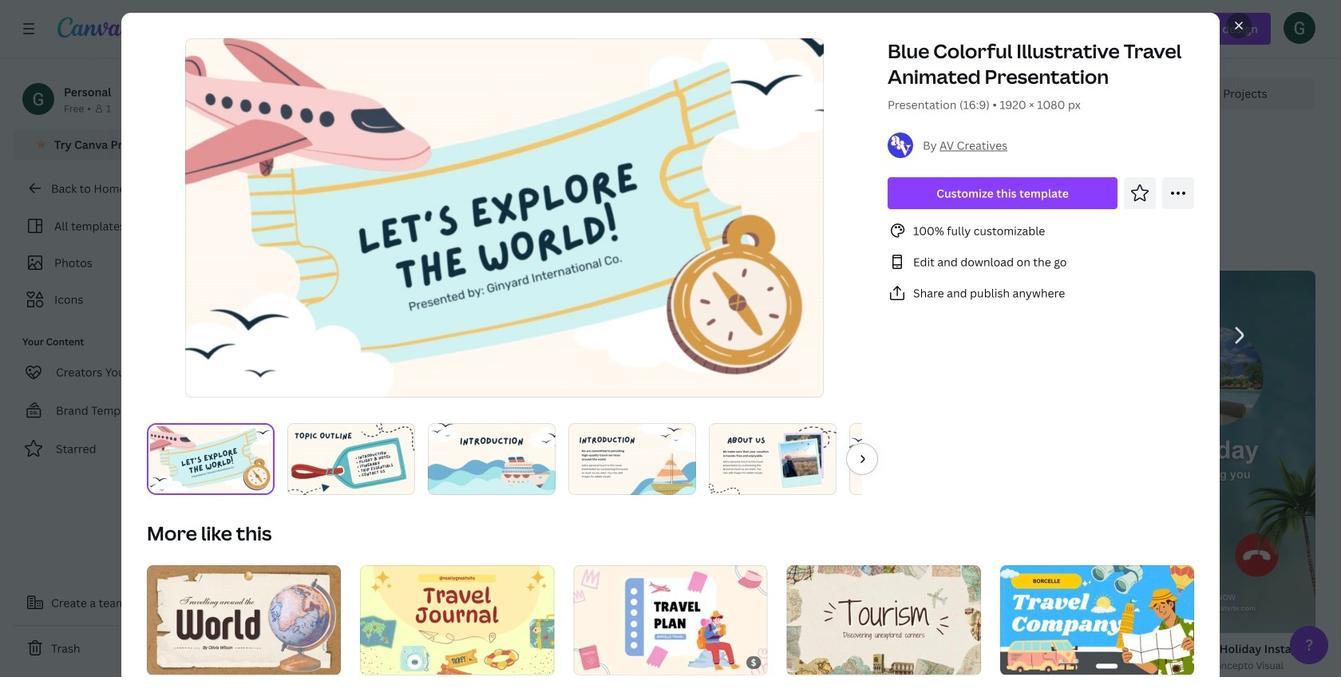 Task type: vqa. For each thing, say whether or not it's contained in the screenshot.
'Your Story' "image"
no



Task type: locate. For each thing, give the bounding box(es) containing it.
list
[[888, 221, 1194, 303]]

peach minimalist travel package promotion flyer image
[[443, 616, 647, 677]]

soft cream black simple minimalist travel plan korea presentation image
[[220, 443, 424, 558]]

pastel yellow illustrative travel plans presentation image
[[443, 270, 647, 385]]

brown and beige scrapbook travel and tourism presentation image
[[147, 565, 341, 674]]

beige scrapbook tourism presentation image
[[787, 565, 981, 674]]

None search field
[[680, 13, 1053, 45]]

top level navigation element
[[141, 13, 641, 45]]



Task type: describe. For each thing, give the bounding box(es) containing it.
beige and orange minimalist travel to bali presentation image
[[443, 443, 647, 557]]

blue and orange travel journal illustrative presentation image
[[360, 565, 554, 674]]

blue and white illustrative travel agency presentation image
[[1000, 565, 1194, 674]]

pastel collage travel instagram story image
[[666, 271, 870, 633]]

gray illustrative travel blank page a4 document image
[[220, 616, 424, 677]]

colorful illustration travel plan presentation image
[[574, 565, 768, 674]]

time to travel instagram story image
[[889, 271, 1093, 633]]



